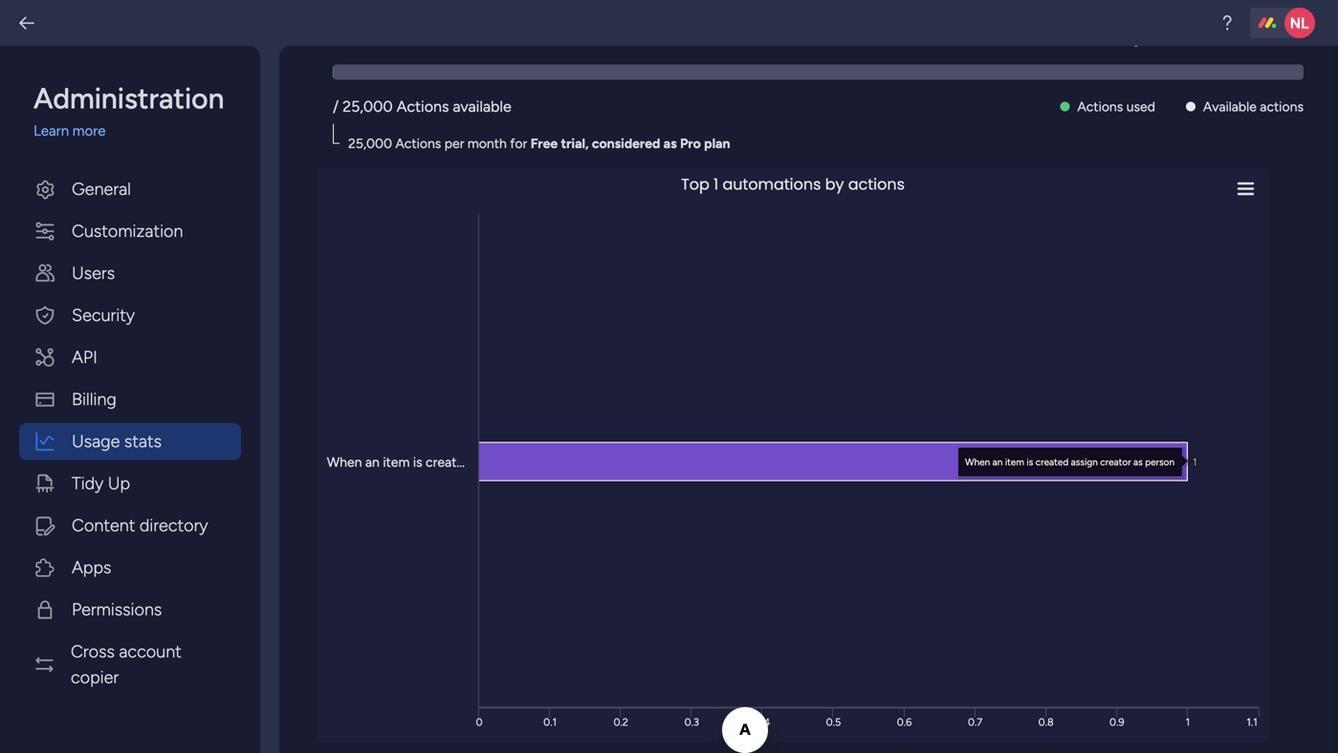 Task type: vqa. For each thing, say whether or not it's contained in the screenshot.
Noah Lott icon
yes



Task type: describe. For each thing, give the bounding box(es) containing it.
25,000 actions per month for free trial, considered as pro plan
[[348, 135, 730, 152]]

usage stats
[[72, 431, 162, 452]]

considered
[[592, 135, 660, 152]]

api
[[72, 347, 98, 368]]

actions left per
[[395, 135, 441, 152]]

/ 25,000 actions available
[[333, 98, 512, 116]]

directory
[[140, 516, 208, 536]]

plan
[[704, 135, 730, 152]]

actions down the 'projected'
[[1078, 99, 1123, 115]]

back to workspace image
[[17, 13, 36, 33]]

customization
[[72, 221, 183, 242]]

billing button
[[19, 381, 241, 419]]

api button
[[19, 339, 241, 376]]

cross
[[71, 642, 115, 663]]

usage
[[72, 431, 120, 452]]

available
[[1203, 99, 1257, 115]]

administration
[[33, 81, 224, 116]]

general button
[[19, 171, 241, 208]]

usage stats button
[[19, 423, 241, 461]]

apps
[[72, 558, 111, 578]]

stats
[[124, 431, 162, 452]]

/
[[333, 98, 339, 116]]

tidy
[[72, 474, 104, 494]]

users
[[72, 263, 115, 284]]

for
[[510, 135, 527, 152]]

available actions
[[1203, 99, 1304, 115]]

learn more link
[[33, 121, 241, 142]]

noah lott image
[[1285, 8, 1315, 38]]

trial,
[[561, 135, 589, 152]]

cross account copier button
[[19, 634, 241, 697]]

2
[[1296, 31, 1304, 47]]

security
[[72, 305, 135, 326]]

account
[[119, 642, 182, 663]]

tidy up button
[[19, 465, 241, 503]]

projected actions this month: 2
[[1115, 31, 1304, 47]]

actions for available
[[1260, 99, 1304, 115]]

month
[[468, 135, 507, 152]]

learn
[[33, 122, 69, 140]]



Task type: locate. For each thing, give the bounding box(es) containing it.
permissions button
[[19, 592, 241, 629]]

cross account copier
[[71, 642, 182, 688]]

actions right available
[[1260, 99, 1304, 115]]

tidy up
[[72, 474, 130, 494]]

apps button
[[19, 550, 241, 587]]

1 actions used
[[333, 19, 498, 51]]

more
[[72, 122, 106, 140]]

content directory
[[72, 516, 208, 536]]

billing
[[72, 389, 117, 410]]

0 horizontal spatial used
[[440, 19, 498, 51]]

content
[[72, 516, 135, 536]]

up
[[108, 474, 130, 494]]

actions used
[[1078, 99, 1156, 115]]

actions left this
[[1177, 31, 1222, 47]]

used down the 'projected'
[[1127, 99, 1156, 115]]

security button
[[19, 297, 241, 334]]

help image
[[1218, 13, 1237, 33]]

1 vertical spatial used
[[1127, 99, 1156, 115]]

free
[[531, 135, 558, 152]]

actions
[[1177, 31, 1222, 47], [1260, 99, 1304, 115]]

available
[[453, 98, 512, 116]]

actions
[[346, 19, 435, 51], [397, 98, 449, 116], [1078, 99, 1123, 115], [395, 135, 441, 152]]

actions right the 1
[[346, 19, 435, 51]]

1 horizontal spatial used
[[1127, 99, 1156, 115]]

0 horizontal spatial actions
[[1177, 31, 1222, 47]]

this
[[1225, 31, 1247, 47]]

pro
[[680, 135, 701, 152]]

customization button
[[19, 213, 241, 250]]

1 horizontal spatial actions
[[1260, 99, 1304, 115]]

25,000
[[343, 98, 393, 116], [348, 135, 392, 152]]

users button
[[19, 255, 241, 292]]

actions for projected
[[1177, 31, 1222, 47]]

copier
[[71, 668, 119, 688]]

content directory button
[[19, 508, 241, 545]]

month:
[[1250, 31, 1293, 47]]

administration learn more
[[33, 81, 224, 140]]

0 vertical spatial 25,000
[[343, 98, 393, 116]]

25,000 right /
[[343, 98, 393, 116]]

actions up per
[[397, 98, 449, 116]]

per
[[445, 135, 464, 152]]

used up available
[[440, 19, 498, 51]]

projected
[[1115, 31, 1174, 47]]

used
[[440, 19, 498, 51], [1127, 99, 1156, 115]]

permissions
[[72, 600, 162, 620]]

as
[[664, 135, 677, 152]]

1
[[333, 19, 341, 51]]

25,000 down / 25,000 actions available
[[348, 135, 392, 152]]

0 vertical spatial actions
[[1177, 31, 1222, 47]]

1 vertical spatial 25,000
[[348, 135, 392, 152]]

0 vertical spatial used
[[440, 19, 498, 51]]

general
[[72, 179, 131, 199]]

1 vertical spatial actions
[[1260, 99, 1304, 115]]



